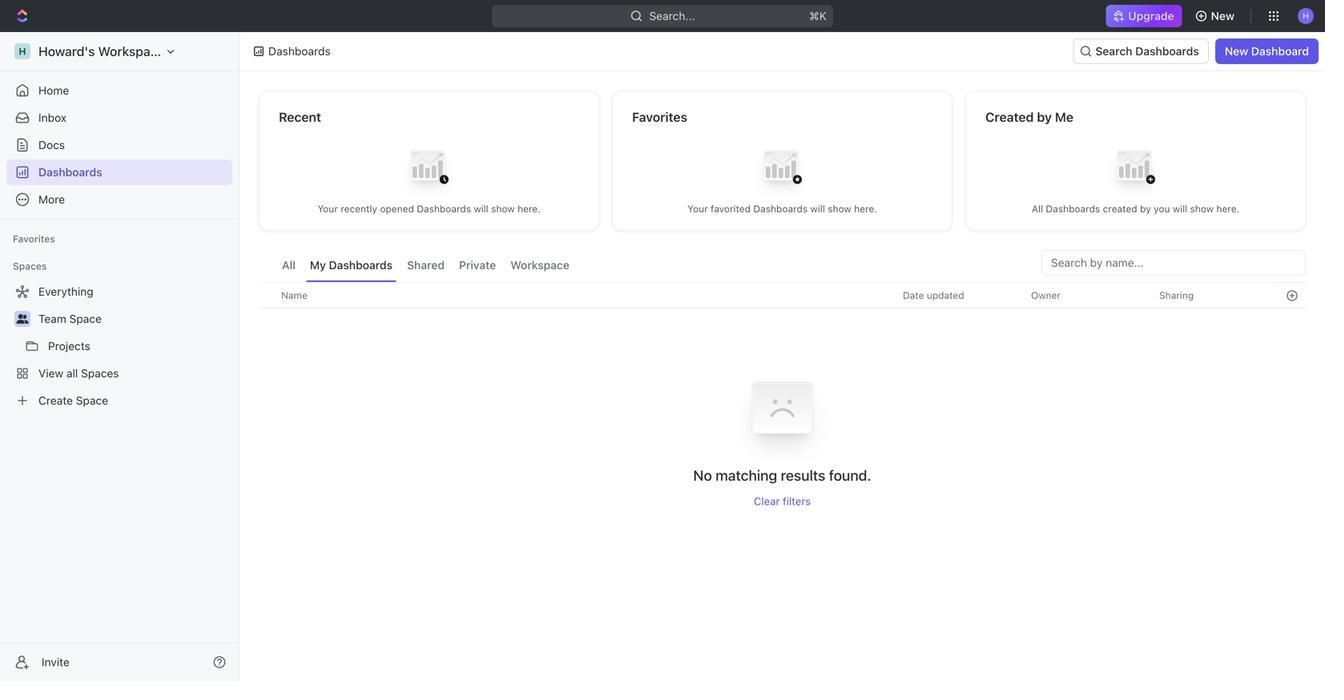 Task type: describe. For each thing, give the bounding box(es) containing it.
user group image
[[16, 314, 28, 324]]

1 here. from the left
[[518, 203, 541, 214]]

0 horizontal spatial spaces
[[13, 260, 47, 272]]

your favorited dashboards will show here.
[[688, 203, 877, 214]]

more
[[38, 193, 65, 206]]

dashboard
[[1252, 44, 1309, 58]]

your for favorites
[[688, 203, 708, 214]]

no created by me dashboards image
[[1104, 138, 1168, 202]]

my
[[310, 258, 326, 272]]

tree inside sidebar navigation
[[6, 279, 232, 413]]

more button
[[6, 187, 232, 212]]

date updated button
[[893, 283, 974, 308]]

search...
[[649, 9, 695, 22]]

1 horizontal spatial by
[[1140, 203, 1151, 214]]

private button
[[455, 250, 500, 282]]

row containing name
[[259, 282, 1306, 309]]

new button
[[1189, 3, 1244, 29]]

found.
[[829, 467, 872, 484]]

all dashboards created by you will show here.
[[1032, 203, 1240, 214]]

my dashboards
[[310, 258, 393, 272]]

dashboards down no favorited dashboards image
[[754, 203, 808, 214]]

dashboards up recent
[[268, 44, 331, 58]]

workspace inside button
[[511, 258, 570, 272]]

docs link
[[6, 132, 232, 158]]

workspace inside sidebar navigation
[[98, 44, 165, 59]]

dashboards left created on the right top
[[1046, 203, 1100, 214]]

no recent dashboards image
[[397, 138, 461, 202]]

recent
[[279, 109, 321, 125]]

view
[[38, 367, 63, 380]]

upgrade link
[[1106, 5, 1182, 27]]

0 horizontal spatial by
[[1037, 109, 1052, 125]]

2 will from the left
[[811, 203, 825, 214]]

dashboards inside sidebar navigation
[[38, 165, 102, 179]]

private
[[459, 258, 496, 272]]

search
[[1096, 44, 1133, 58]]

no matching results found.
[[693, 467, 872, 484]]

results
[[781, 467, 826, 484]]

no data image
[[734, 360, 831, 466]]

everything link
[[6, 279, 229, 304]]

new dashboard button
[[1215, 38, 1319, 64]]

recently
[[341, 203, 377, 214]]

inbox link
[[6, 105, 232, 131]]

Search by name... text field
[[1051, 251, 1297, 275]]

h inside dropdown button
[[1303, 11, 1309, 20]]

3 show from the left
[[1190, 203, 1214, 214]]

space for create space
[[76, 394, 108, 407]]

upgrade
[[1129, 9, 1174, 22]]

dashboards down upgrade on the top right of page
[[1136, 44, 1199, 58]]

favorites button
[[6, 229, 62, 248]]

0 vertical spatial favorites
[[632, 109, 688, 125]]

no favorited dashboards image
[[750, 138, 815, 202]]

search dashboards button
[[1073, 38, 1209, 64]]

created by me
[[986, 109, 1074, 125]]

howard's workspace, , element
[[14, 43, 30, 59]]

favorites inside button
[[13, 233, 55, 244]]

tab list containing all
[[278, 250, 574, 282]]

2 show from the left
[[828, 203, 852, 214]]

spaces inside view all spaces link
[[81, 367, 119, 380]]

⌘k
[[809, 9, 827, 22]]

filters
[[783, 495, 811, 508]]

dashboards inside tab list
[[329, 258, 393, 272]]

created
[[1103, 203, 1138, 214]]

home link
[[6, 78, 232, 103]]

projects
[[48, 339, 90, 353]]

projects link
[[48, 333, 229, 359]]

created
[[986, 109, 1034, 125]]



Task type: locate. For each thing, give the bounding box(es) containing it.
2 horizontal spatial here.
[[1217, 203, 1240, 214]]

space down view all spaces at left bottom
[[76, 394, 108, 407]]

all for all dashboards created by you will show here.
[[1032, 203, 1043, 214]]

new inside button
[[1211, 9, 1235, 22]]

1 horizontal spatial spaces
[[81, 367, 119, 380]]

your left recently
[[318, 203, 338, 214]]

space up projects
[[69, 312, 102, 325]]

1 show from the left
[[491, 203, 515, 214]]

all inside button
[[282, 258, 296, 272]]

your
[[318, 203, 338, 214], [688, 203, 708, 214]]

0 horizontal spatial show
[[491, 203, 515, 214]]

will
[[474, 203, 489, 214], [811, 203, 825, 214], [1173, 203, 1188, 214]]

workspace right private
[[511, 258, 570, 272]]

howard's
[[38, 44, 95, 59]]

0 vertical spatial workspace
[[98, 44, 165, 59]]

my dashboards button
[[306, 250, 397, 282]]

1 your from the left
[[318, 203, 338, 214]]

tree
[[6, 279, 232, 413]]

no matching results found. row
[[259, 360, 1306, 508]]

howard's workspace
[[38, 44, 165, 59]]

all for all
[[282, 258, 296, 272]]

0 horizontal spatial here.
[[518, 203, 541, 214]]

create space link
[[6, 388, 229, 413]]

team
[[38, 312, 66, 325]]

0 vertical spatial new
[[1211, 9, 1235, 22]]

spaces down favorites button in the left top of the page
[[13, 260, 47, 272]]

2 your from the left
[[688, 203, 708, 214]]

your recently opened dashboards will show here.
[[318, 203, 541, 214]]

clear filters button
[[754, 495, 811, 508]]

1 vertical spatial by
[[1140, 203, 1151, 214]]

1 horizontal spatial h
[[1303, 11, 1309, 20]]

team space
[[38, 312, 102, 325]]

no matching results found. table
[[259, 282, 1306, 508]]

shared button
[[403, 250, 449, 282]]

1 will from the left
[[474, 203, 489, 214]]

new dashboard
[[1225, 44, 1309, 58]]

0 vertical spatial by
[[1037, 109, 1052, 125]]

name
[[281, 290, 308, 301]]

sharing
[[1159, 290, 1194, 301]]

3 will from the left
[[1173, 203, 1188, 214]]

1 vertical spatial space
[[76, 394, 108, 407]]

spaces right 'all'
[[81, 367, 119, 380]]

create
[[38, 394, 73, 407]]

1 vertical spatial favorites
[[13, 233, 55, 244]]

view all spaces link
[[6, 361, 229, 386]]

docs
[[38, 138, 65, 151]]

dashboards link
[[6, 159, 232, 185]]

me
[[1055, 109, 1074, 125]]

1 vertical spatial h
[[19, 46, 26, 57]]

h
[[1303, 11, 1309, 20], [19, 46, 26, 57]]

by left you
[[1140, 203, 1151, 214]]

0 horizontal spatial your
[[318, 203, 338, 214]]

sidebar navigation
[[0, 32, 243, 681]]

by left the me
[[1037, 109, 1052, 125]]

workspace button
[[507, 250, 574, 282]]

3 here. from the left
[[1217, 203, 1240, 214]]

shared
[[407, 258, 445, 272]]

team space link
[[38, 306, 229, 332]]

updated
[[927, 290, 965, 301]]

0 horizontal spatial workspace
[[98, 44, 165, 59]]

2 here. from the left
[[854, 203, 877, 214]]

owner
[[1031, 290, 1061, 301]]

h left howard's on the left of the page
[[19, 46, 26, 57]]

1 vertical spatial workspace
[[511, 258, 570, 272]]

space for team space
[[69, 312, 102, 325]]

2 horizontal spatial show
[[1190, 203, 1214, 214]]

dashboards right "my"
[[329, 258, 393, 272]]

tree containing everything
[[6, 279, 232, 413]]

0 horizontal spatial favorites
[[13, 233, 55, 244]]

1 vertical spatial spaces
[[81, 367, 119, 380]]

1 horizontal spatial workspace
[[511, 258, 570, 272]]

inbox
[[38, 111, 67, 124]]

favorited
[[711, 203, 751, 214]]

1 horizontal spatial favorites
[[632, 109, 688, 125]]

0 vertical spatial h
[[1303, 11, 1309, 20]]

new
[[1211, 9, 1235, 22], [1225, 44, 1249, 58]]

0 vertical spatial all
[[1032, 203, 1043, 214]]

you
[[1154, 203, 1170, 214]]

all
[[1032, 203, 1043, 214], [282, 258, 296, 272]]

tab list
[[278, 250, 574, 282]]

your for recent
[[318, 203, 338, 214]]

create space
[[38, 394, 108, 407]]

new for new dashboard
[[1225, 44, 1249, 58]]

new inside "button"
[[1225, 44, 1249, 58]]

new down new button
[[1225, 44, 1249, 58]]

view all spaces
[[38, 367, 119, 380]]

here.
[[518, 203, 541, 214], [854, 203, 877, 214], [1217, 203, 1240, 214]]

search dashboards
[[1096, 44, 1199, 58]]

h inside sidebar navigation
[[19, 46, 26, 57]]

space inside create space link
[[76, 394, 108, 407]]

0 horizontal spatial h
[[19, 46, 26, 57]]

show
[[491, 203, 515, 214], [828, 203, 852, 214], [1190, 203, 1214, 214]]

everything
[[38, 285, 93, 298]]

opened
[[380, 203, 414, 214]]

0 horizontal spatial will
[[474, 203, 489, 214]]

new for new
[[1211, 9, 1235, 22]]

will up private
[[474, 203, 489, 214]]

by
[[1037, 109, 1052, 125], [1140, 203, 1151, 214]]

1 horizontal spatial show
[[828, 203, 852, 214]]

invite
[[42, 655, 70, 669]]

all button
[[278, 250, 300, 282]]

will down no favorited dashboards image
[[811, 203, 825, 214]]

space inside the team space link
[[69, 312, 102, 325]]

home
[[38, 84, 69, 97]]

1 horizontal spatial your
[[688, 203, 708, 214]]

all
[[66, 367, 78, 380]]

row
[[259, 282, 1306, 309]]

dashboards up more
[[38, 165, 102, 179]]

date updated
[[903, 290, 965, 301]]

matching
[[716, 467, 777, 484]]

workspace up home link
[[98, 44, 165, 59]]

h button
[[1293, 3, 1319, 29]]

1 vertical spatial new
[[1225, 44, 1249, 58]]

0 vertical spatial spaces
[[13, 260, 47, 272]]

1 horizontal spatial will
[[811, 203, 825, 214]]

h up dashboard
[[1303, 11, 1309, 20]]

1 horizontal spatial here.
[[854, 203, 877, 214]]

workspace
[[98, 44, 165, 59], [511, 258, 570, 272]]

spaces
[[13, 260, 47, 272], [81, 367, 119, 380]]

will right you
[[1173, 203, 1188, 214]]

date
[[903, 290, 924, 301]]

2 horizontal spatial will
[[1173, 203, 1188, 214]]

favorites
[[632, 109, 688, 125], [13, 233, 55, 244]]

dashboards
[[268, 44, 331, 58], [1136, 44, 1199, 58], [38, 165, 102, 179], [417, 203, 471, 214], [754, 203, 808, 214], [1046, 203, 1100, 214], [329, 258, 393, 272]]

dashboards down no recent dashboards image
[[417, 203, 471, 214]]

1 vertical spatial all
[[282, 258, 296, 272]]

new up new dashboard
[[1211, 9, 1235, 22]]

no
[[693, 467, 712, 484]]

0 horizontal spatial all
[[282, 258, 296, 272]]

1 horizontal spatial all
[[1032, 203, 1043, 214]]

clear
[[754, 495, 780, 508]]

space
[[69, 312, 102, 325], [76, 394, 108, 407]]

your left the favorited
[[688, 203, 708, 214]]

0 vertical spatial space
[[69, 312, 102, 325]]

clear filters
[[754, 495, 811, 508]]



Task type: vqa. For each thing, say whether or not it's contained in the screenshot.
Add checklist Button
no



